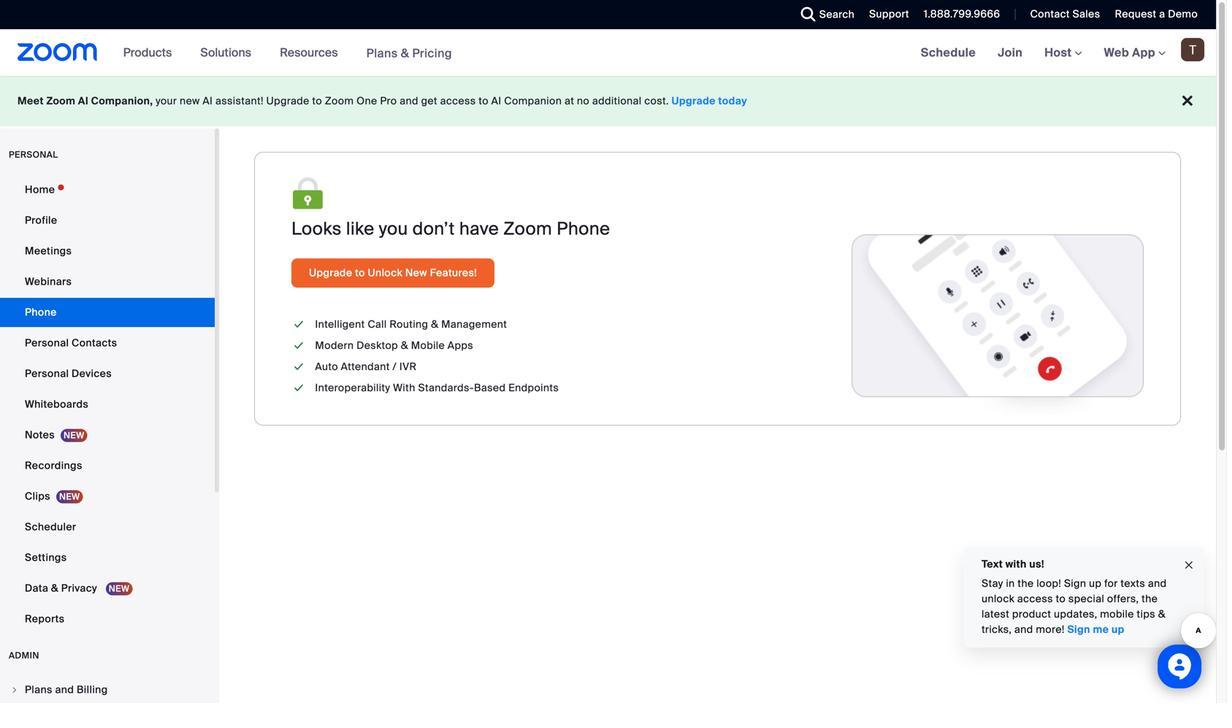 Task type: locate. For each thing, give the bounding box(es) containing it.
0 vertical spatial plans
[[367, 45, 398, 61]]

web
[[1105, 45, 1130, 60]]

web app
[[1105, 45, 1156, 60]]

tips
[[1138, 608, 1156, 622]]

plans and billing
[[25, 684, 108, 697]]

banner
[[0, 29, 1217, 77]]

whiteboards link
[[0, 390, 215, 420]]

1 checked image from the top
[[292, 317, 307, 333]]

& inside personal menu menu
[[51, 582, 59, 596]]

meetings link
[[0, 237, 215, 266]]

to inside stay in the loop! sign up for texts and unlock access to special offers, the latest product updates, mobile tips & tricks, and more!
[[1057, 593, 1066, 606]]

1 vertical spatial access
[[1018, 593, 1054, 606]]

upgrade inside button
[[309, 266, 353, 280]]

meetings
[[25, 244, 72, 258]]

product information navigation
[[112, 29, 463, 77]]

reports link
[[0, 605, 215, 634]]

devices
[[72, 367, 112, 381]]

banner containing products
[[0, 29, 1217, 77]]

1 horizontal spatial access
[[1018, 593, 1054, 606]]

and left get
[[400, 94, 419, 108]]

upgrade
[[266, 94, 310, 108], [672, 94, 716, 108], [309, 266, 353, 280]]

0 horizontal spatial the
[[1018, 577, 1035, 591]]

up left the for
[[1090, 577, 1102, 591]]

2 horizontal spatial zoom
[[504, 218, 553, 240]]

0 horizontal spatial access
[[440, 94, 476, 108]]

endpoints
[[509, 382, 559, 395]]

access
[[440, 94, 476, 108], [1018, 593, 1054, 606]]

sign me up
[[1068, 623, 1125, 637]]

request
[[1116, 7, 1157, 21]]

personal menu menu
[[0, 175, 215, 636]]

contacts
[[72, 337, 117, 350]]

0 horizontal spatial plans
[[25, 684, 52, 697]]

personal devices
[[25, 367, 112, 381]]

the
[[1018, 577, 1035, 591], [1142, 593, 1159, 606]]

2 horizontal spatial ai
[[492, 94, 502, 108]]

1 vertical spatial checked image
[[292, 360, 307, 375]]

0 horizontal spatial up
[[1090, 577, 1102, 591]]

support link
[[859, 0, 913, 29], [870, 7, 910, 21]]

& up ivr at the bottom
[[401, 339, 409, 353]]

0 horizontal spatial phone
[[25, 306, 57, 319]]

a
[[1160, 7, 1166, 21]]

and down product
[[1015, 623, 1034, 637]]

loop!
[[1037, 577, 1062, 591]]

& inside stay in the loop! sign up for texts and unlock access to special offers, the latest product updates, mobile tips & tricks, and more!
[[1159, 608, 1166, 622]]

1 vertical spatial up
[[1112, 623, 1125, 637]]

home
[[25, 183, 55, 197]]

based
[[474, 382, 506, 395]]

webinars link
[[0, 268, 215, 297]]

plans up meet zoom ai companion, your new ai assistant! upgrade to zoom one pro and get access to ai companion at no additional cost. upgrade today
[[367, 45, 398, 61]]

0 vertical spatial up
[[1090, 577, 1102, 591]]

plans inside "menu item"
[[25, 684, 52, 697]]

checked image
[[292, 338, 307, 354]]

routing
[[390, 318, 429, 331]]

access up product
[[1018, 593, 1054, 606]]

ai right new
[[203, 94, 213, 108]]

host button
[[1045, 45, 1083, 60]]

upgrade down looks
[[309, 266, 353, 280]]

the right in
[[1018, 577, 1035, 591]]

sign down updates,
[[1068, 623, 1091, 637]]

request a demo link
[[1105, 0, 1217, 29], [1116, 7, 1199, 21]]

up down mobile
[[1112, 623, 1125, 637]]

join
[[998, 45, 1023, 60]]

ai left companion at the top left of the page
[[492, 94, 502, 108]]

today
[[719, 94, 748, 108]]

checked image for auto
[[292, 360, 307, 375]]

plans inside product information navigation
[[367, 45, 398, 61]]

billing
[[77, 684, 108, 697]]

modern desktop & mobile apps
[[315, 339, 474, 353]]

contact sales link
[[1020, 0, 1105, 29], [1031, 7, 1101, 21]]

plans and billing menu item
[[0, 677, 215, 704]]

& right tips
[[1159, 608, 1166, 622]]

at
[[565, 94, 575, 108]]

reports
[[25, 613, 65, 626]]

looks like you don't have zoom phone
[[292, 218, 611, 240]]

to
[[312, 94, 322, 108], [479, 94, 489, 108], [355, 266, 365, 280], [1057, 593, 1066, 606]]

0 vertical spatial phone
[[557, 218, 611, 240]]

0 horizontal spatial ai
[[78, 94, 88, 108]]

looks
[[292, 218, 342, 240]]

0 vertical spatial sign
[[1065, 577, 1087, 591]]

plans for plans & pricing
[[367, 45, 398, 61]]

more!
[[1037, 623, 1065, 637]]

personal for personal contacts
[[25, 337, 69, 350]]

2 vertical spatial checked image
[[292, 381, 307, 396]]

ai left companion,
[[78, 94, 88, 108]]

meetings navigation
[[910, 29, 1217, 77]]

upgrade to unlock new features!
[[309, 266, 477, 280]]

personal up personal devices at the left of page
[[25, 337, 69, 350]]

3 ai from the left
[[492, 94, 502, 108]]

to left unlock
[[355, 266, 365, 280]]

personal up whiteboards on the left of the page
[[25, 367, 69, 381]]

and right the texts
[[1149, 577, 1168, 591]]

pro
[[380, 94, 397, 108]]

tricks,
[[982, 623, 1012, 637]]

checked image
[[292, 317, 307, 333], [292, 360, 307, 375], [292, 381, 307, 396]]

1 vertical spatial phone
[[25, 306, 57, 319]]

plans
[[367, 45, 398, 61], [25, 684, 52, 697]]

solutions
[[201, 45, 251, 60]]

and left the billing
[[55, 684, 74, 697]]

& up mobile
[[431, 318, 439, 331]]

0 vertical spatial personal
[[25, 337, 69, 350]]

1 vertical spatial personal
[[25, 367, 69, 381]]

auto
[[315, 360, 338, 374]]

1 horizontal spatial the
[[1142, 593, 1159, 606]]

zoom right have
[[504, 218, 553, 240]]

0 vertical spatial access
[[440, 94, 476, 108]]

checked image for interoperability
[[292, 381, 307, 396]]

1 vertical spatial plans
[[25, 684, 52, 697]]

phone inside personal menu menu
[[25, 306, 57, 319]]

data
[[25, 582, 48, 596]]

scheduler link
[[0, 513, 215, 542]]

new
[[406, 266, 428, 280]]

1.888.799.9666 button
[[913, 0, 1005, 29], [924, 7, 1001, 21]]

to down loop!
[[1057, 593, 1066, 606]]

1 vertical spatial sign
[[1068, 623, 1091, 637]]

& right data
[[51, 582, 59, 596]]

data & privacy
[[25, 582, 100, 596]]

1 horizontal spatial plans
[[367, 45, 398, 61]]

1 horizontal spatial ai
[[203, 94, 213, 108]]

sign up special
[[1065, 577, 1087, 591]]

don't
[[413, 218, 455, 240]]

& inside product information navigation
[[401, 45, 410, 61]]

zoom right meet
[[46, 94, 75, 108]]

3 checked image from the top
[[292, 381, 307, 396]]

text with us!
[[982, 558, 1045, 572]]

management
[[442, 318, 507, 331]]

&
[[401, 45, 410, 61], [431, 318, 439, 331], [401, 339, 409, 353], [51, 582, 59, 596], [1159, 608, 1166, 622]]

2 checked image from the top
[[292, 360, 307, 375]]

sign inside stay in the loop! sign up for texts and unlock access to special offers, the latest product updates, mobile tips & tricks, and more!
[[1065, 577, 1087, 591]]

1 vertical spatial the
[[1142, 593, 1159, 606]]

zoom left one on the left of page
[[325, 94, 354, 108]]

join link
[[988, 29, 1034, 76]]

plans right right icon
[[25, 684, 52, 697]]

personal inside 'link'
[[25, 367, 69, 381]]

phone
[[557, 218, 611, 240], [25, 306, 57, 319]]

right image
[[10, 686, 19, 695]]

1 personal from the top
[[25, 337, 69, 350]]

clips
[[25, 490, 50, 504]]

to inside the upgrade to unlock new features! button
[[355, 266, 365, 280]]

sign me up link
[[1068, 623, 1125, 637]]

and inside the meet zoom ai companion, footer
[[400, 94, 419, 108]]

access right get
[[440, 94, 476, 108]]

apps
[[448, 339, 474, 353]]

the up tips
[[1142, 593, 1159, 606]]

personal contacts
[[25, 337, 117, 350]]

web app button
[[1105, 45, 1167, 60]]

contact sales
[[1031, 7, 1101, 21]]

upgrade down product information navigation
[[266, 94, 310, 108]]

profile link
[[0, 206, 215, 235]]

search
[[820, 8, 855, 21]]

settings
[[25, 551, 67, 565]]

have
[[460, 218, 499, 240]]

plans for plans and billing
[[25, 684, 52, 697]]

meet zoom ai companion, your new ai assistant! upgrade to zoom one pro and get access to ai companion at no additional cost. upgrade today
[[18, 94, 748, 108]]

2 personal from the top
[[25, 367, 69, 381]]

0 vertical spatial checked image
[[292, 317, 307, 333]]

notes
[[25, 429, 55, 442]]

& left the pricing
[[401, 45, 410, 61]]



Task type: describe. For each thing, give the bounding box(es) containing it.
checked image for intelligent
[[292, 317, 307, 333]]

personal
[[9, 149, 58, 160]]

call
[[368, 318, 387, 331]]

support
[[870, 7, 910, 21]]

with
[[393, 382, 416, 395]]

data & privacy link
[[0, 574, 215, 604]]

schedule link
[[910, 29, 988, 76]]

contact
[[1031, 7, 1071, 21]]

unlock
[[368, 266, 403, 280]]

1 ai from the left
[[78, 94, 88, 108]]

standards-
[[418, 382, 474, 395]]

and inside the plans and billing "menu item"
[[55, 684, 74, 697]]

settings link
[[0, 544, 215, 573]]

texts
[[1121, 577, 1146, 591]]

app
[[1133, 45, 1156, 60]]

profile
[[25, 214, 57, 227]]

search button
[[791, 0, 859, 29]]

home link
[[0, 175, 215, 205]]

up inside stay in the loop! sign up for texts and unlock access to special offers, the latest product updates, mobile tips & tricks, and more!
[[1090, 577, 1102, 591]]

1 horizontal spatial up
[[1112, 623, 1125, 637]]

resources
[[280, 45, 338, 60]]

special
[[1069, 593, 1105, 606]]

your
[[156, 94, 177, 108]]

0 horizontal spatial zoom
[[46, 94, 75, 108]]

profile picture image
[[1182, 38, 1205, 61]]

clips link
[[0, 482, 215, 512]]

personal devices link
[[0, 360, 215, 389]]

/
[[393, 360, 397, 374]]

assistant!
[[216, 94, 264, 108]]

upgrade today link
[[672, 94, 748, 108]]

modern
[[315, 339, 354, 353]]

admin
[[9, 651, 39, 662]]

1 horizontal spatial zoom
[[325, 94, 354, 108]]

personal contacts link
[[0, 329, 215, 358]]

intelligent
[[315, 318, 365, 331]]

1.888.799.9666 button up schedule at the top of page
[[913, 0, 1005, 29]]

meet
[[18, 94, 44, 108]]

stay in the loop! sign up for texts and unlock access to special offers, the latest product updates, mobile tips & tricks, and more!
[[982, 577, 1168, 637]]

scheduler
[[25, 521, 76, 534]]

intelligent call routing & management
[[315, 318, 507, 331]]

products button
[[123, 29, 179, 76]]

mobile
[[1101, 608, 1135, 622]]

me
[[1094, 623, 1110, 637]]

pricing
[[413, 45, 452, 61]]

zoom logo image
[[18, 43, 98, 61]]

you
[[379, 218, 408, 240]]

to left companion at the top left of the page
[[479, 94, 489, 108]]

ivr
[[400, 360, 417, 374]]

in
[[1007, 577, 1016, 591]]

recordings link
[[0, 452, 215, 481]]

2 ai from the left
[[203, 94, 213, 108]]

stay
[[982, 577, 1004, 591]]

webinars
[[25, 275, 72, 289]]

companion
[[505, 94, 562, 108]]

0 vertical spatial the
[[1018, 577, 1035, 591]]

text
[[982, 558, 1004, 572]]

attendant
[[341, 360, 390, 374]]

additional
[[593, 94, 642, 108]]

access inside stay in the loop! sign up for texts and unlock access to special offers, the latest product updates, mobile tips & tricks, and more!
[[1018, 593, 1054, 606]]

upgrade right cost.
[[672, 94, 716, 108]]

new
[[180, 94, 200, 108]]

to down resources dropdown button
[[312, 94, 322, 108]]

auto attendant / ivr
[[315, 360, 417, 374]]

product
[[1013, 608, 1052, 622]]

offers,
[[1108, 593, 1140, 606]]

solutions button
[[201, 29, 258, 76]]

plans & pricing
[[367, 45, 452, 61]]

with
[[1006, 558, 1027, 572]]

get
[[421, 94, 438, 108]]

personal for personal devices
[[25, 367, 69, 381]]

demo
[[1169, 7, 1199, 21]]

updates,
[[1055, 608, 1098, 622]]

resources button
[[280, 29, 345, 76]]

sales
[[1073, 7, 1101, 21]]

recordings
[[25, 459, 82, 473]]

request a demo
[[1116, 7, 1199, 21]]

one
[[357, 94, 378, 108]]

us!
[[1030, 558, 1045, 572]]

latest
[[982, 608, 1010, 622]]

1 horizontal spatial phone
[[557, 218, 611, 240]]

mobile
[[411, 339, 445, 353]]

like
[[346, 218, 375, 240]]

upgrade to unlock new features! button
[[292, 259, 495, 288]]

close image
[[1184, 558, 1196, 574]]

access inside the meet zoom ai companion, footer
[[440, 94, 476, 108]]

cost.
[[645, 94, 669, 108]]

interoperability
[[315, 382, 391, 395]]

interoperability with standards-based endpoints
[[315, 382, 559, 395]]

1.888.799.9666 button up schedule link at the top of page
[[924, 7, 1001, 21]]

notes link
[[0, 421, 215, 450]]

meet zoom ai companion, footer
[[0, 76, 1217, 126]]



Task type: vqa. For each thing, say whether or not it's contained in the screenshot.
Per new security guidelines, you cannot change this setting. Please contact your account admin for more information. alert
no



